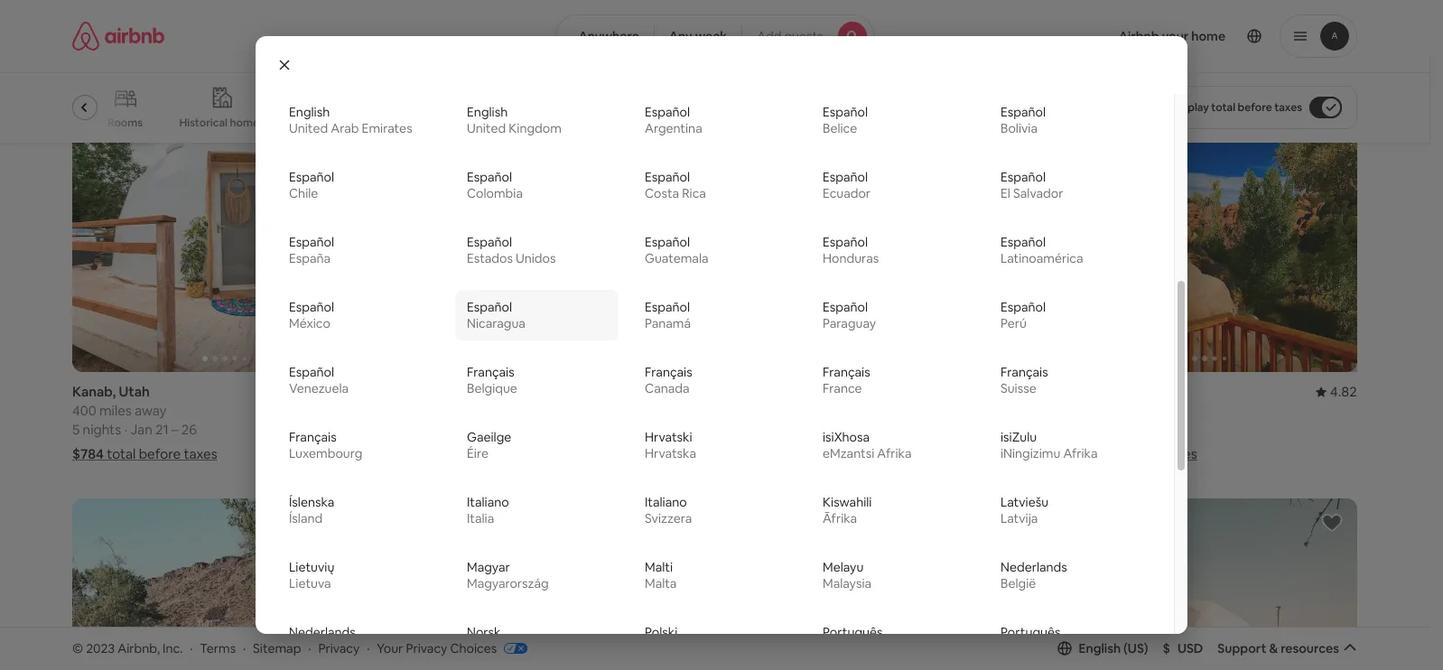 Task type: locate. For each thing, give the bounding box(es) containing it.
taxes inside the 5 nights · nov 2 – 7 $3,031 total before taxes
[[1173, 29, 1206, 47]]

español up español el salvador
[[1001, 104, 1046, 120]]

add to wishlist: santa fe, new mexico image
[[995, 512, 1016, 534]]

español argentina
[[645, 104, 702, 137]]

latviešu latvija
[[1001, 494, 1049, 527]]

português button down malaysia
[[811, 615, 975, 666]]

español down españa
[[289, 299, 334, 315]]

gaeilge éire
[[467, 429, 511, 462]]

any
[[669, 28, 692, 44]]

iconic
[[691, 115, 721, 130]]

1 horizontal spatial privacy
[[406, 640, 447, 656]]

2 united from the left
[[467, 120, 506, 137]]

français inside 'français belgique'
[[467, 364, 514, 380]]

1
[[541, 421, 547, 438]]

italiano down "éire"
[[467, 494, 509, 510]]

before down nov 5 – 10
[[139, 29, 180, 47]]

español el salvador
[[1001, 169, 1063, 202]]

profile element
[[896, 0, 1357, 72]]

français up cove,
[[823, 364, 870, 380]]

1 horizontal spatial united
[[467, 120, 506, 137]]

0 horizontal spatial english
[[289, 104, 330, 120]]

2 7 from the left
[[1158, 5, 1166, 22]]

español inside español paraguay
[[823, 299, 868, 315]]

méxico
[[289, 315, 330, 332]]

belgique
[[467, 380, 517, 397]]

0 horizontal spatial privacy
[[318, 640, 360, 656]]

español down chile
[[289, 234, 334, 250]]

1 horizontal spatial total before taxes button
[[726, 446, 872, 463]]

1 7 from the left
[[832, 5, 839, 22]]

5 up $3,031
[[1052, 5, 1060, 22]]

4.93
[[1003, 383, 1031, 400]]

français luxembourg
[[289, 429, 362, 462]]

afrika inside isizulu iningizimu afrika
[[1063, 445, 1098, 462]]

$953 total before taxes
[[72, 29, 217, 47]]

before down 15
[[1119, 446, 1161, 463]]

español for costa
[[645, 169, 690, 185]]

privacy right your
[[406, 640, 447, 656]]

26 up "éire"
[[485, 421, 500, 438]]

26 inside kanab, utah 400 miles away 5 nights · jan 21 – 26 $784 total before taxes
[[181, 421, 197, 438]]

polski
[[645, 624, 678, 641]]

suisse
[[1001, 380, 1037, 397]]

nederlands inside button
[[289, 624, 356, 641]]

before right $3,031
[[1128, 29, 1170, 47]]

apr 15 – 20 $970 total before taxes
[[1052, 421, 1197, 463]]

0 horizontal spatial italiano
[[467, 494, 509, 510]]

afrika inside isixhosa emzantsi afrika
[[877, 445, 912, 462]]

0 horizontal spatial 26
[[181, 421, 197, 438]]

4.86
[[350, 383, 377, 400]]

italiano up add to wishlist: phoenix, arizona image
[[645, 494, 687, 510]]

1 horizontal spatial português
[[1001, 624, 1061, 641]]

5 up "week"
[[726, 5, 733, 22]]

2 inside 5 nights · nov 27 – dec 2 $1,319 total before taxes
[[540, 5, 548, 22]]

español estados unidos
[[467, 234, 556, 267]]

nights inside 5 nights · nov 2 – 7 $1,940 total before taxes
[[736, 5, 775, 22]]

5 nights · nov 2 – 7 $1,940 total before taxes
[[726, 5, 881, 47]]

español belice
[[823, 104, 868, 137]]

english left kingdom at left top
[[467, 104, 508, 120]]

1 horizontal spatial nederlands
[[1001, 559, 1067, 575]]

10 for nov 5 – 10 total before taxes
[[831, 421, 845, 438]]

español inside español guatemala
[[645, 234, 690, 250]]

–
[[168, 5, 175, 22], [502, 5, 509, 22], [822, 5, 829, 22], [1149, 5, 1155, 22], [172, 421, 178, 438], [503, 421, 510, 438], [822, 421, 828, 438], [1152, 421, 1159, 438]]

before inside apr 15 – 20 $970 total before taxes
[[1119, 446, 1161, 463]]

26 right 21
[[181, 421, 197, 438]]

english inside "english united kingdom"
[[467, 104, 508, 120]]

español colombia
[[467, 169, 523, 202]]

español inside español argentina
[[645, 104, 690, 120]]

español inside the español estados unidos
[[467, 234, 512, 250]]

caves
[[462, 116, 493, 130]]

· inside kanab, utah 400 miles away 5 nights · jan 21 – 26 $784 total before taxes
[[124, 421, 127, 438]]

display total before taxes button
[[1157, 86, 1357, 129]]

1 vertical spatial dec
[[513, 421, 538, 438]]

português down malaysia
[[823, 624, 883, 641]]

nights for 5 nights · nov 2 – 7 $1,940 total before taxes
[[736, 5, 775, 22]]

español down argentina
[[645, 169, 690, 185]]

español down ecuador
[[823, 234, 868, 250]]

5 inside 5 nights · nov 27 – dec 2 $1,319 total before taxes
[[399, 5, 406, 22]]

english inside the english united arab emirates
[[289, 104, 330, 120]]

português down belgië
[[1001, 624, 1061, 641]]

& right bed
[[802, 116, 810, 130]]

3 2 from the left
[[1138, 5, 1146, 22]]

latinoamérica
[[1001, 250, 1083, 267]]

1 horizontal spatial &
[[1269, 640, 1278, 656]]

· inside 5 nights · nov 2 – 7 $1,940 total before taxes
[[778, 5, 781, 22]]

7 for 5 nights · nov 2 – 7 $1,940 total before taxes
[[832, 5, 839, 22]]

none search field containing anywhere
[[556, 14, 874, 58]]

1 vertical spatial 10
[[831, 421, 845, 438]]

before inside nov 26 – dec 1 total before taxes
[[474, 446, 516, 463]]

$953
[[72, 29, 104, 47]]

belgië
[[1001, 575, 1036, 592]]

taxes inside apr 15 – 20 $970 total before taxes
[[1164, 446, 1197, 463]]

taxes inside nov 26 – dec 1 total before taxes
[[519, 446, 553, 463]]

add to wishlist: nogal, new mexico image
[[1321, 512, 1343, 534]]

10 up the emzantsi
[[831, 421, 845, 438]]

nights inside the 5 nights · nov 2 – 7 $3,031 total before taxes
[[1063, 5, 1101, 22]]

1 total before taxes button from the left
[[399, 446, 553, 463]]

2 privacy from the left
[[406, 640, 447, 656]]

before down gaeilge
[[474, 446, 516, 463]]

español for españa
[[289, 234, 334, 250]]

english left (us)
[[1079, 640, 1121, 656]]

français down venezuela at left
[[289, 429, 337, 445]]

0 vertical spatial 10
[[178, 5, 192, 22]]

español
[[645, 104, 690, 120], [823, 104, 868, 120], [1001, 104, 1046, 120], [289, 169, 334, 185], [467, 169, 512, 185], [645, 169, 690, 185], [823, 169, 868, 185], [1001, 169, 1046, 185], [289, 234, 334, 250], [467, 234, 512, 250], [645, 234, 690, 250], [823, 234, 868, 250], [1001, 234, 1046, 250], [289, 299, 334, 315], [467, 299, 512, 315], [645, 299, 690, 315], [823, 299, 868, 315], [1001, 299, 1046, 315], [289, 364, 334, 380]]

0 horizontal spatial português button
[[811, 615, 975, 666]]

afrika for isixhosa emzantsi afrika
[[877, 445, 912, 462]]

español for chile
[[289, 169, 334, 185]]

pine
[[783, 383, 810, 400]]

nights up $1,940
[[736, 5, 775, 22]]

desert
[[619, 116, 654, 130]]

español inside español honduras
[[823, 234, 868, 250]]

group
[[72, 72, 1048, 143], [72, 83, 377, 372], [399, 83, 704, 372], [726, 83, 1031, 372], [1052, 83, 1443, 372], [72, 499, 377, 670], [399, 499, 704, 670], [726, 499, 1031, 670], [1052, 499, 1357, 670]]

total inside 5 nights · nov 2 – 7 $1,940 total before taxes
[[770, 29, 799, 47]]

total inside button
[[1211, 100, 1236, 115]]

ecuador
[[823, 185, 871, 202]]

1 português button from the left
[[811, 615, 975, 666]]

english for united arab emirates
[[289, 104, 330, 120]]

español for perú
[[1001, 299, 1046, 315]]

None search field
[[556, 14, 874, 58]]

1 horizontal spatial italiano
[[645, 494, 687, 510]]

taxes inside 5 nights · nov 27 – dec 2 $1,319 total before taxes
[[518, 29, 551, 47]]

united left 'arab'
[[289, 120, 328, 137]]

panamá
[[645, 315, 691, 332]]

1 afrika from the left
[[877, 445, 912, 462]]

kanab, utah 400 miles away 5 nights · jan 21 – 26 $784 total before taxes
[[72, 383, 217, 463]]

lietuvių lietuva
[[289, 559, 334, 592]]

español inside español nicaragua
[[467, 299, 512, 315]]

1 português from the left
[[823, 624, 883, 641]]

bed & breakfasts
[[780, 116, 866, 130]]

nights up $3,031
[[1063, 5, 1101, 22]]

español down caves
[[467, 169, 512, 185]]

1 italiano from the left
[[467, 494, 509, 510]]

united inside "english united kingdom"
[[467, 120, 506, 137]]

– inside apr 15 – 20 $970 total before taxes
[[1152, 421, 1159, 438]]

español left iconic
[[645, 104, 690, 120]]

7 inside 5 nights · nov 2 – 7 $1,940 total before taxes
[[832, 5, 839, 22]]

before down 21
[[139, 446, 181, 463]]

español españa
[[289, 234, 334, 267]]

add to wishlist: prescott, arizona image
[[1321, 96, 1343, 118]]

afrika right the emzantsi
[[877, 445, 912, 462]]

1 horizontal spatial português button
[[989, 615, 1152, 666]]

0 horizontal spatial total before taxes button
[[399, 446, 553, 463]]

0 vertical spatial nederlands
[[1001, 559, 1067, 575]]

4.86 out of 5 average rating image
[[336, 383, 377, 400]]

tropical
[[537, 116, 577, 130]]

2 2 from the left
[[811, 5, 819, 22]]

1 horizontal spatial 26
[[485, 421, 500, 438]]

dec right the 27
[[512, 5, 537, 22]]

7 inside the 5 nights · nov 2 – 7 $3,031 total before taxes
[[1158, 5, 1166, 22]]

· inside the 5 nights · nov 2 – 7 $3,031 total before taxes
[[1104, 5, 1107, 22]]

breakfasts
[[812, 116, 866, 130]]

usd
[[1178, 640, 1203, 656]]

united inside the english united arab emirates
[[289, 120, 328, 137]]

0 vertical spatial dec
[[512, 5, 537, 22]]

español right bed
[[823, 104, 868, 120]]

10
[[178, 5, 192, 22], [831, 421, 845, 438]]

0 horizontal spatial 7
[[832, 5, 839, 22]]

1 horizontal spatial 7
[[1158, 5, 1166, 22]]

español inside español panamá
[[645, 299, 690, 315]]

hrvatski
[[645, 429, 692, 445]]

english
[[289, 104, 330, 120], [467, 104, 508, 120], [1079, 640, 1121, 656]]

español inside español el salvador
[[1001, 169, 1046, 185]]

before right add
[[802, 29, 844, 47]]

before inside nov 5 – 10 total before taxes
[[793, 446, 835, 463]]

español down salvador
[[1001, 234, 1046, 250]]

7
[[832, 5, 839, 22], [1158, 5, 1166, 22]]

français up 4.79 out of 5 average rating "icon"
[[645, 364, 692, 380]]

1 horizontal spatial afrika
[[1063, 445, 1098, 462]]

total before taxes button down isixhosa
[[726, 446, 872, 463]]

$3,031
[[1052, 29, 1093, 47]]

before down isixhosa
[[793, 446, 835, 463]]

español for nicaragua
[[467, 299, 512, 315]]

©
[[72, 640, 83, 656]]

nicaragua
[[467, 315, 526, 332]]

nov
[[130, 5, 155, 22], [457, 5, 482, 22], [784, 5, 808, 22], [1110, 5, 1135, 22], [457, 421, 482, 438], [784, 421, 808, 438]]

2 português from the left
[[1001, 624, 1061, 641]]

resources
[[1281, 640, 1339, 656]]

nights for 5 nights · nov 2 – 7 $3,031 total before taxes
[[1063, 5, 1101, 22]]

2 italiano from the left
[[645, 494, 687, 510]]

– inside nov 26 – dec 1 total before taxes
[[503, 421, 510, 438]]

0 horizontal spatial nederlands
[[289, 624, 356, 641]]

total
[[106, 29, 136, 47], [441, 29, 470, 47], [770, 29, 799, 47], [1096, 29, 1125, 47], [1211, 100, 1236, 115], [107, 446, 136, 463], [442, 446, 471, 463], [761, 446, 790, 463], [1087, 446, 1116, 463]]

0 horizontal spatial afrika
[[877, 445, 912, 462]]

0 horizontal spatial 10
[[178, 5, 192, 22]]

2 afrika from the left
[[1063, 445, 1098, 462]]

español down belice
[[823, 169, 868, 185]]

0 vertical spatial &
[[802, 116, 810, 130]]

total before taxes button down gaeilge
[[399, 446, 553, 463]]

svizzera
[[645, 510, 692, 527]]

0 horizontal spatial &
[[802, 116, 810, 130]]

total before taxes button for before
[[726, 446, 872, 463]]

before inside 5 nights · nov 27 – dec 2 $1,319 total before taxes
[[473, 29, 515, 47]]

nov inside 5 nights · nov 2 – 7 $1,940 total before taxes
[[784, 5, 808, 22]]

español for venezuela
[[289, 364, 334, 380]]

privacy left your
[[318, 640, 360, 656]]

5 up $953 total before taxes on the top left
[[158, 5, 165, 22]]

nights inside 5 nights · nov 27 – dec 2 $1,319 total before taxes
[[409, 5, 448, 22]]

español down guatemala
[[645, 299, 690, 315]]

4.93 out of 5 average rating image
[[989, 383, 1031, 400]]

5 down 400
[[72, 421, 80, 438]]

français for canada
[[645, 364, 692, 380]]

español down luxe
[[289, 169, 334, 185]]

rica
[[682, 185, 706, 202]]

français up arizona
[[467, 364, 514, 380]]

– inside 5 nights · nov 27 – dec 2 $1,319 total before taxes
[[502, 5, 509, 22]]

& for support
[[1269, 640, 1278, 656]]

italiano inside italiano svizzera
[[645, 494, 687, 510]]

privacy
[[318, 640, 360, 656], [406, 640, 447, 656]]

total before taxes button
[[399, 446, 553, 463], [726, 446, 872, 463]]

1 privacy from the left
[[318, 640, 360, 656]]

português button down nederlands belgië
[[989, 615, 1152, 666]]

miles
[[99, 402, 132, 419]]

williams,
[[399, 383, 456, 400]]

10 up $953 total before taxes on the top left
[[178, 5, 192, 22]]

nights up $1,319
[[409, 5, 448, 22]]

honduras
[[823, 250, 879, 267]]

paraguay
[[823, 315, 876, 332]]

español for latinoamérica
[[1001, 234, 1046, 250]]

español down bolivia
[[1001, 169, 1046, 185]]

taxes inside nov 5 – 10 total before taxes
[[838, 446, 872, 463]]

0 horizontal spatial português
[[823, 624, 883, 641]]

nederlands
[[1001, 559, 1067, 575], [289, 624, 356, 641]]

français
[[467, 364, 514, 380], [645, 364, 692, 380], [823, 364, 870, 380], [1001, 364, 1048, 380], [289, 429, 337, 445]]

el
[[1001, 185, 1011, 202]]

& right support
[[1269, 640, 1278, 656]]

26
[[181, 421, 197, 438], [485, 421, 500, 438]]

7 for 5 nights · nov 2 – 7 $3,031 total before taxes
[[1158, 5, 1166, 22]]

15
[[1136, 421, 1149, 438]]

español nicaragua
[[467, 299, 526, 332]]

1 vertical spatial nederlands
[[289, 624, 356, 641]]

nights up $953
[[83, 5, 121, 22]]

éire
[[467, 445, 489, 462]]

2 português button from the left
[[989, 615, 1152, 666]]

français for luxembourg
[[289, 429, 337, 445]]

1 horizontal spatial 10
[[831, 421, 845, 438]]

emirates
[[362, 120, 412, 137]]

0 horizontal spatial united
[[289, 120, 328, 137]]

italiano for svizzera
[[645, 494, 687, 510]]

5 left isixhosa
[[811, 421, 819, 438]]

united left kingdom at left top
[[467, 120, 506, 137]]

español inside 'español costa rica'
[[645, 169, 690, 185]]

polski button
[[633, 615, 797, 666]]

before right display
[[1238, 100, 1272, 115]]

español left unidos
[[467, 234, 512, 250]]

10 inside nov 5 – 10 total before taxes
[[831, 421, 845, 438]]

melayu
[[823, 559, 864, 575]]

1 vertical spatial &
[[1269, 640, 1278, 656]]

5 nights · nov 27 – dec 2 $1,319 total before taxes
[[399, 5, 551, 47]]

āfrika
[[823, 510, 857, 527]]

your privacy choices link
[[377, 640, 528, 657]]

play
[[388, 116, 408, 130]]

français for suisse
[[1001, 364, 1048, 380]]

español for argentina
[[645, 104, 690, 120]]

before inside the 5 nights · nov 2 – 7 $3,031 total before taxes
[[1128, 29, 1170, 47]]

1 horizontal spatial english
[[467, 104, 508, 120]]

malaysia
[[823, 575, 872, 592]]

español for honduras
[[823, 234, 868, 250]]

nov inside nov 26 – dec 1 total before taxes
[[457, 421, 482, 438]]

5 inside kanab, utah 400 miles away 5 nights · jan 21 – 26 $784 total before taxes
[[72, 421, 80, 438]]

português for 1st "português" button from the right
[[1001, 624, 1061, 641]]

español for bolivia
[[1001, 104, 1046, 120]]

1 horizontal spatial 2
[[811, 5, 819, 22]]

afrika right iningizimu
[[1063, 445, 1098, 462]]

ísland
[[289, 510, 323, 527]]

español down méxico
[[289, 364, 334, 380]]

united for english united arab emirates
[[289, 120, 328, 137]]

5 up $953
[[72, 5, 80, 22]]

italiano italia
[[467, 494, 509, 527]]

2 horizontal spatial 2
[[1138, 5, 1146, 22]]

español inside español latinoamérica
[[1001, 234, 1046, 250]]

nights down miles
[[83, 421, 121, 438]]

– inside 5 nights · nov 2 – 7 $1,940 total before taxes
[[822, 5, 829, 22]]

español for ecuador
[[823, 169, 868, 185]]

1 united from the left
[[289, 120, 328, 137]]

2 inside the 5 nights · nov 2 – 7 $3,031 total before taxes
[[1138, 5, 1146, 22]]

français up 4.93
[[1001, 364, 1048, 380]]

português for second "português" button from right
[[823, 624, 883, 641]]

español down costa
[[645, 234, 690, 250]]

support & resources
[[1218, 640, 1339, 656]]

español inside español venezuela
[[289, 364, 334, 380]]

1 2 from the left
[[540, 5, 548, 22]]

2 for 5 nights · nov 2 – 7 $3,031 total before taxes
[[1138, 5, 1146, 22]]

5 up $1,319
[[399, 5, 406, 22]]

english left 'arab'
[[289, 104, 330, 120]]

español inside español ecuador
[[823, 169, 868, 185]]

add to wishlist: williams, arizona image
[[668, 96, 690, 118]]

languages dialog
[[256, 36, 1188, 670]]

2 inside 5 nights · nov 2 – 7 $1,940 total before taxes
[[811, 5, 819, 22]]

afrika for isizulu iningizimu afrika
[[1063, 445, 1098, 462]]

nederlands for nederlands
[[289, 624, 356, 641]]

français inside français luxembourg
[[289, 429, 337, 445]]

español inside español colombia
[[467, 169, 512, 185]]

español down honduras
[[823, 299, 868, 315]]

any week button
[[654, 14, 743, 58]]

idyllwild-pine cove, california
[[726, 383, 914, 400]]

español for méxico
[[289, 299, 334, 315]]

italiano
[[467, 494, 509, 510], [645, 494, 687, 510]]

before down the 27
[[473, 29, 515, 47]]

español costa rica
[[645, 169, 706, 202]]

dec left 1
[[513, 421, 538, 438]]

0 horizontal spatial 2
[[540, 5, 548, 22]]

2
[[540, 5, 548, 22], [811, 5, 819, 22], [1138, 5, 1146, 22]]

1 26 from the left
[[181, 421, 197, 438]]

gaeilge
[[467, 429, 511, 445]]

english for united kingdom
[[467, 104, 508, 120]]

español down latinoamérica
[[1001, 299, 1046, 315]]

español down the estados
[[467, 299, 512, 315]]

2 total before taxes button from the left
[[726, 446, 872, 463]]

2 26 from the left
[[485, 421, 500, 438]]

before inside button
[[1238, 100, 1272, 115]]



Task type: vqa. For each thing, say whether or not it's contained in the screenshot.


Task type: describe. For each thing, give the bounding box(es) containing it.
support
[[1218, 640, 1267, 656]]

bed
[[780, 116, 800, 130]]

total inside kanab, utah 400 miles away 5 nights · jan 21 – 26 $784 total before taxes
[[107, 446, 136, 463]]

cities
[[724, 115, 751, 130]]

français suisse
[[1001, 364, 1048, 397]]

malta
[[645, 575, 677, 592]]

colombia
[[467, 185, 523, 202]]

español for guatemala
[[645, 234, 690, 250]]

malti malta
[[645, 559, 677, 592]]

español for belice
[[823, 104, 868, 120]]

sitemap link
[[253, 640, 301, 656]]

nov 5 – 10 total before taxes
[[761, 421, 872, 463]]

arizona
[[458, 383, 508, 400]]

display total before taxes
[[1172, 100, 1302, 115]]

kiswahili āfrika
[[823, 494, 872, 527]]

add to wishlist: idyllwild-pine cove, california image
[[995, 96, 1016, 118]]

france
[[823, 380, 862, 397]]

unidos
[[516, 250, 556, 267]]

nov 5 – 10
[[130, 5, 192, 22]]

map
[[708, 561, 735, 577]]

íslenska
[[289, 494, 334, 510]]

español honduras
[[823, 234, 879, 267]]

group containing historical homes
[[72, 72, 1048, 143]]

2 for 5 nights · nov 2 – 7 $1,940 total before taxes
[[811, 5, 819, 22]]

costa
[[645, 185, 679, 202]]

isizulu
[[1001, 429, 1037, 445]]

español for panamá
[[645, 299, 690, 315]]

anywhere button
[[556, 14, 655, 58]]

add
[[757, 28, 782, 44]]

$
[[1163, 640, 1170, 656]]

latviešu
[[1001, 494, 1049, 510]]

malti
[[645, 559, 673, 575]]

salvador
[[1013, 185, 1063, 202]]

taxes inside display total before taxes button
[[1274, 100, 1302, 115]]

english united kingdom
[[467, 104, 562, 137]]

show map button
[[655, 547, 775, 590]]

english (us) button
[[1057, 640, 1148, 656]]

english (us)
[[1079, 640, 1148, 656]]

kingdom
[[509, 120, 562, 137]]

nights inside kanab, utah 400 miles away 5 nights · jan 21 – 26 $784 total before taxes
[[83, 421, 121, 438]]

magyar
[[467, 559, 510, 575]]

away
[[135, 402, 167, 419]]

nederlands for nederlands belgië
[[1001, 559, 1067, 575]]

week
[[695, 28, 727, 44]]

perú
[[1001, 315, 1027, 332]]

total inside apr 15 – 20 $970 total before taxes
[[1087, 446, 1116, 463]]

italiano for italia
[[467, 494, 509, 510]]

5 inside the 5 nights · nov 2 – 7 $3,031 total before taxes
[[1052, 5, 1060, 22]]

add to wishlist: phoenix, arizona image
[[668, 512, 690, 534]]

total inside the 5 nights · nov 2 – 7 $3,031 total before taxes
[[1096, 29, 1125, 47]]

español for paraguay
[[823, 299, 868, 315]]

(us)
[[1124, 640, 1148, 656]]

français for france
[[823, 364, 870, 380]]

2023
[[86, 640, 115, 656]]

español for el
[[1001, 169, 1046, 185]]

español panamá
[[645, 299, 691, 332]]

show
[[673, 561, 706, 577]]

– inside the 5 nights · nov 2 – 7 $3,031 total before taxes
[[1149, 5, 1155, 22]]

rooms
[[108, 116, 143, 130]]

4.82
[[1330, 383, 1357, 400]]

5 nights · nov 2 – 7 $3,031 total before taxes
[[1052, 5, 1206, 47]]

français belgique
[[467, 364, 517, 397]]

taxes inside kanab, utah 400 miles away 5 nights · jan 21 – 26 $784 total before taxes
[[184, 446, 217, 463]]

anywhere
[[578, 28, 639, 44]]

argentina
[[645, 120, 702, 137]]

jan
[[130, 421, 152, 438]]

4.79
[[677, 383, 704, 400]]

nov 26 – dec 1 total before taxes
[[442, 421, 553, 463]]

nights for 5 nights
[[83, 5, 121, 22]]

united for english united kingdom
[[467, 120, 506, 137]]

idyllwild-
[[726, 383, 783, 400]]

before inside 5 nights · nov 2 – 7 $1,940 total before taxes
[[802, 29, 844, 47]]

nights for 5 nights · nov 27 – dec 2 $1,319 total before taxes
[[409, 5, 448, 22]]

& for bed
[[802, 116, 810, 130]]

magyar magyarország
[[467, 559, 549, 592]]

italia
[[467, 510, 494, 527]]

isizulu iningizimu afrika
[[1001, 429, 1098, 462]]

español latinoamérica
[[1001, 234, 1083, 267]]

italiano svizzera
[[645, 494, 692, 527]]

chile
[[289, 185, 318, 202]]

hrvatska
[[645, 445, 696, 462]]

5 inside nov 5 – 10 total before taxes
[[811, 421, 819, 438]]

20
[[1162, 421, 1178, 438]]

français for belgique
[[467, 364, 514, 380]]

4.82 out of 5 average rating image
[[1316, 383, 1357, 400]]

iningizimu
[[1001, 445, 1061, 462]]

before inside kanab, utah 400 miles away 5 nights · jan 21 – 26 $784 total before taxes
[[139, 446, 181, 463]]

nov inside the 5 nights · nov 2 – 7 $3,031 total before taxes
[[1110, 5, 1135, 22]]

estados
[[467, 250, 513, 267]]

dec inside 5 nights · nov 27 – dec 2 $1,319 total before taxes
[[512, 5, 537, 22]]

kanab,
[[72, 383, 116, 400]]

$784
[[72, 446, 104, 463]]

isixhosa emzantsi afrika
[[823, 429, 912, 462]]

26 inside nov 26 – dec 1 total before taxes
[[485, 421, 500, 438]]

nov inside nov 5 – 10 total before taxes
[[784, 421, 808, 438]]

historical homes
[[179, 115, 264, 130]]

taxes inside 5 nights · nov 2 – 7 $1,940 total before taxes
[[847, 29, 881, 47]]

choices
[[450, 640, 497, 656]]

sitemap
[[253, 640, 301, 656]]

terms
[[200, 640, 236, 656]]

total inside 5 nights · nov 27 – dec 2 $1,319 total before taxes
[[441, 29, 470, 47]]

venezuela
[[289, 380, 349, 397]]

– inside nov 5 – 10 total before taxes
[[822, 421, 828, 438]]

total before taxes button for total
[[399, 446, 553, 463]]

10 for nov 5 – 10
[[178, 5, 192, 22]]

add guests button
[[742, 14, 874, 58]]

· inside 5 nights · nov 27 – dec 2 $1,319 total before taxes
[[451, 5, 454, 22]]

5 inside 5 nights · nov 2 – 7 $1,940 total before taxes
[[726, 5, 733, 22]]

nov inside 5 nights · nov 27 – dec 2 $1,319 total before taxes
[[457, 5, 482, 22]]

español ecuador
[[823, 169, 871, 202]]

add guests
[[757, 28, 823, 44]]

2 horizontal spatial english
[[1079, 640, 1121, 656]]

– inside kanab, utah 400 miles away 5 nights · jan 21 – 26 $784 total before taxes
[[172, 421, 178, 438]]

español for colombia
[[467, 169, 512, 185]]

nederlands button
[[277, 615, 441, 666]]

apr
[[1110, 421, 1133, 438]]

total inside nov 5 – 10 total before taxes
[[761, 446, 790, 463]]

dec inside nov 26 – dec 1 total before taxes
[[513, 421, 538, 438]]

total inside nov 26 – dec 1 total before taxes
[[442, 446, 471, 463]]

español for estados
[[467, 234, 512, 250]]

íslenska ísland
[[289, 494, 334, 527]]

terms link
[[200, 640, 236, 656]]

4.79 out of 5 average rating image
[[662, 383, 704, 400]]

luxe
[[307, 116, 331, 130]]



